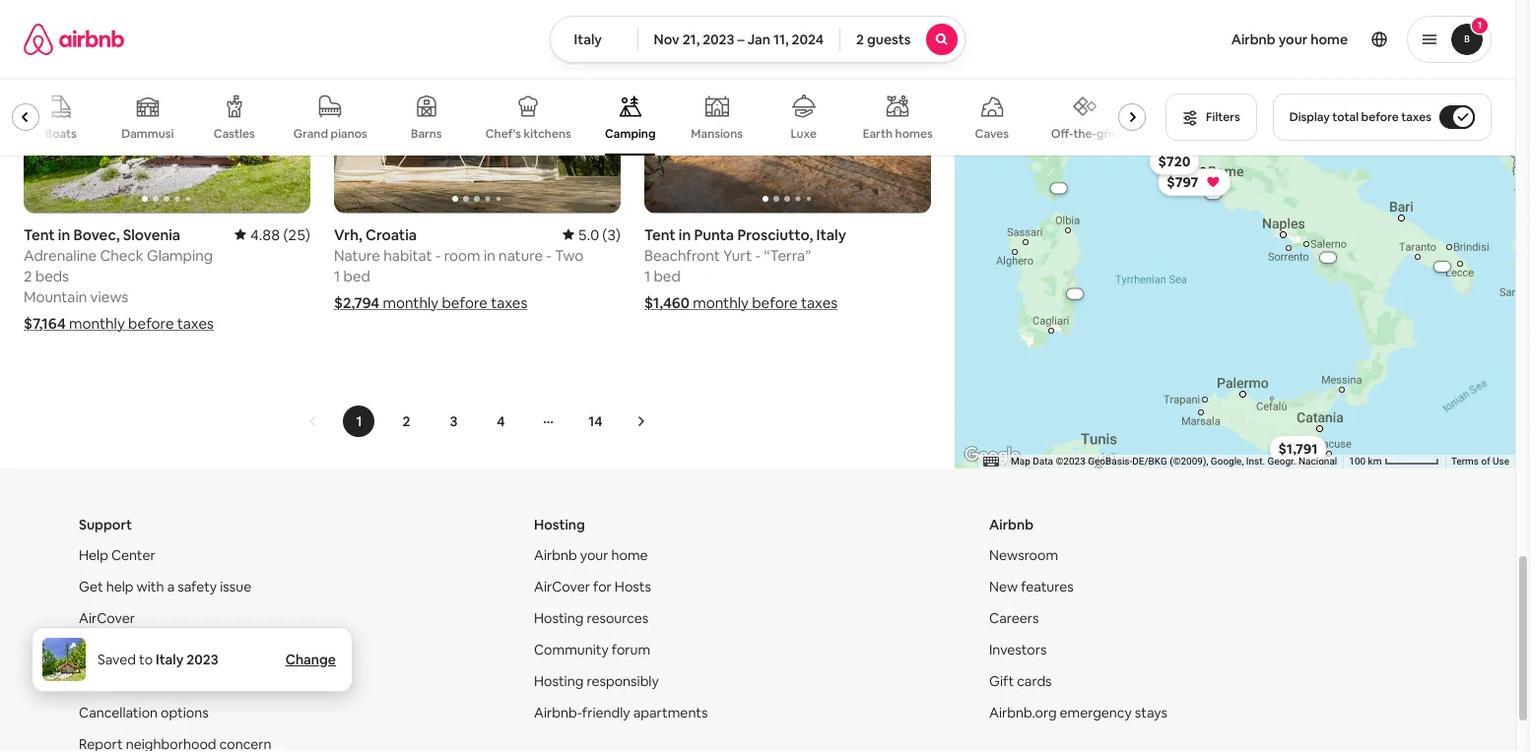 Task type: describe. For each thing, give the bounding box(es) containing it.
airbnb-friendly apartments link
[[534, 704, 708, 722]]

chef's
[[486, 126, 521, 142]]

anti-discrimination link
[[79, 641, 199, 659]]

cancellation
[[79, 704, 158, 722]]

mansions
[[691, 126, 743, 142]]

0 horizontal spatial your
[[580, 547, 609, 564]]

saved to italy 2023
[[98, 651, 218, 669]]

bed inside the vrh, croatia nature habitat - room in nature - two 1 bed $2,794 monthly before taxes
[[343, 267, 370, 285]]

de/bkg
[[1133, 456, 1168, 467]]

responsibly
[[587, 673, 659, 690]]

inst.
[[1246, 456, 1266, 467]]

grand pianos
[[293, 126, 367, 142]]

stays
[[1135, 704, 1168, 722]]

support
[[79, 516, 132, 534]]

glamping
[[147, 246, 213, 265]]

yurt
[[723, 246, 752, 265]]

cancellation options link
[[79, 704, 209, 722]]

1 button
[[1407, 16, 1492, 63]]

get
[[79, 578, 103, 596]]

display total before taxes
[[1290, 109, 1432, 125]]

map
[[1011, 456, 1031, 467]]

tent for tent in punta prosciutto, italy beachfront yurt - "terra" 1 bed $1,460 monthly before taxes
[[644, 225, 676, 244]]

(©2009),
[[1170, 456, 1209, 467]]

airbnb inside profile element
[[1232, 31, 1276, 48]]

aircover for hosts
[[534, 578, 651, 596]]

2023 inside button
[[703, 31, 735, 48]]

4 link
[[485, 406, 517, 437]]

4.88
[[250, 225, 280, 244]]

nacional
[[1299, 456, 1338, 467]]

none search field containing italy
[[550, 16, 966, 63]]

cards
[[1017, 673, 1052, 690]]

two
[[555, 246, 584, 265]]

tent in punta prosciutto, italy beachfront yurt - "terra" 1 bed $1,460 monthly before taxes
[[644, 225, 846, 312]]

of
[[1482, 456, 1491, 467]]

taxes inside the tent in punta prosciutto, italy beachfront yurt - "terra" 1 bed $1,460 monthly before taxes
[[801, 293, 838, 312]]

caves
[[975, 126, 1009, 142]]

careers link
[[989, 610, 1039, 627]]

3 link
[[438, 406, 470, 437]]

monthly inside the vrh, croatia nature habitat - room in nature - two 1 bed $2,794 monthly before taxes
[[383, 293, 439, 312]]

new features
[[989, 578, 1074, 596]]

taxes right total on the right top of the page
[[1402, 109, 1432, 125]]

castles
[[214, 126, 255, 142]]

tent for tent in bovec, slovenia adrenaline check glamping 2 beds mountain views $7,164 monthly before taxes
[[24, 225, 55, 244]]

nature
[[499, 246, 543, 265]]

check
[[100, 246, 144, 265]]

data
[[1033, 456, 1053, 467]]

2 guests
[[856, 31, 911, 48]]

forum
[[612, 641, 651, 659]]

2 inside tent in bovec, slovenia adrenaline check glamping 2 beds mountain views $7,164 monthly before taxes
[[24, 267, 32, 285]]

2 for 2 link
[[403, 412, 410, 430]]

2 link
[[391, 406, 422, 437]]

4.88 (25)
[[250, 225, 310, 244]]

geogr.
[[1268, 456, 1296, 467]]

©2023
[[1056, 456, 1086, 467]]

(3)
[[603, 225, 621, 244]]

4
[[497, 412, 505, 430]]

support
[[139, 673, 190, 690]]

beachfront
[[644, 246, 720, 265]]

newsroom link
[[989, 547, 1059, 564]]

$797 button
[[1158, 168, 1231, 195]]

1 inside "dropdown button"
[[1478, 19, 1482, 32]]

(25)
[[283, 225, 310, 244]]

change button
[[285, 651, 336, 669]]

total
[[1333, 109, 1359, 125]]

in for punta
[[679, 225, 691, 244]]

monthly for tent in punta prosciutto, italy beachfront yurt - "terra" 1 bed $1,460 monthly before taxes
[[693, 293, 749, 312]]

nov 21, 2023 – jan 11, 2024
[[654, 31, 824, 48]]

apartments
[[633, 704, 708, 722]]

help
[[79, 547, 108, 564]]

1 vertical spatial home
[[612, 547, 648, 564]]

$720 button
[[1149, 147, 1199, 174]]

aircover for hosts link
[[534, 578, 651, 596]]

2024
[[792, 31, 824, 48]]

options
[[161, 704, 209, 722]]

aircover for the aircover link
[[79, 610, 135, 627]]

kitchens
[[524, 126, 571, 142]]

your inside profile element
[[1279, 31, 1308, 48]]

community forum link
[[534, 641, 651, 659]]

hosting for hosting
[[534, 516, 585, 534]]

barns
[[411, 126, 442, 142]]

1 vertical spatial airbnb your home link
[[534, 547, 648, 564]]

bed inside the tent in punta prosciutto, italy beachfront yurt - "terra" 1 bed $1,460 monthly before taxes
[[654, 267, 681, 285]]

2 guests button
[[840, 16, 966, 63]]

adrenaline
[[24, 246, 97, 265]]

…
[[543, 410, 554, 427]]

100 km button
[[1343, 455, 1446, 469]]

grand
[[293, 126, 328, 142]]

$797
[[1167, 173, 1198, 190]]

features
[[1021, 578, 1074, 596]]

earth
[[863, 126, 893, 142]]

hosting responsibly
[[534, 673, 659, 690]]

3
[[450, 412, 458, 430]]

cancellation options
[[79, 704, 209, 722]]

before inside the tent in punta prosciutto, italy beachfront yurt - "terra" 1 bed $1,460 monthly before taxes
[[752, 293, 798, 312]]

vrh, croatia nature habitat - room in nature - two 1 bed $2,794 monthly before taxes
[[334, 225, 584, 312]]

prosciutto,
[[738, 225, 813, 244]]

community
[[534, 641, 609, 659]]

monthly for tent in bovec, slovenia adrenaline check glamping 2 beds mountain views $7,164 monthly before taxes
[[69, 314, 125, 333]]

airbnb-
[[534, 704, 582, 722]]

airbnb your home inside profile element
[[1232, 31, 1348, 48]]

get help with a safety issue link
[[79, 578, 251, 596]]



Task type: locate. For each thing, give the bounding box(es) containing it.
2
[[856, 31, 864, 48], [24, 267, 32, 285], [403, 412, 410, 430]]

in right room
[[484, 246, 496, 265]]

2 vertical spatial 2
[[403, 412, 410, 430]]

1 horizontal spatial bed
[[654, 267, 681, 285]]

center
[[111, 547, 155, 564]]

1 vertical spatial 2
[[24, 267, 32, 285]]

monthly down views
[[69, 314, 125, 333]]

$1,791 button
[[1269, 435, 1326, 462]]

emergency
[[1060, 704, 1132, 722]]

airbnb your home up aircover for hosts
[[534, 547, 648, 564]]

investors link
[[989, 641, 1047, 659]]

airbnb your home link
[[1220, 19, 1360, 60], [534, 547, 648, 564]]

aircover link
[[79, 610, 135, 627]]

italy left nov
[[574, 31, 602, 48]]

hosts
[[615, 578, 651, 596]]

5.0 out of 5 average rating,  3 reviews image
[[562, 225, 621, 244]]

in up adrenaline
[[58, 225, 70, 244]]

2 horizontal spatial in
[[679, 225, 691, 244]]

1 vertical spatial hosting
[[534, 610, 584, 627]]

1 horizontal spatial tent
[[644, 225, 676, 244]]

vrh,
[[334, 225, 362, 244]]

1 horizontal spatial 2
[[403, 412, 410, 430]]

bovec,
[[73, 225, 120, 244]]

profile element
[[990, 0, 1492, 79]]

1 horizontal spatial airbnb
[[989, 516, 1034, 534]]

monthly down 'habitat'
[[383, 293, 439, 312]]

habitat
[[384, 246, 432, 265]]

resources
[[587, 610, 649, 627]]

0 vertical spatial 2023
[[703, 31, 735, 48]]

$2,794
[[334, 293, 380, 312]]

terms
[[1452, 456, 1479, 467]]

careers
[[989, 610, 1039, 627]]

1 horizontal spatial -
[[546, 246, 552, 265]]

1 - from the left
[[435, 246, 441, 265]]

2 horizontal spatial airbnb
[[1232, 31, 1276, 48]]

airbnb your home up display
[[1232, 31, 1348, 48]]

to
[[139, 651, 153, 669]]

aircover up anti-
[[79, 610, 135, 627]]

2 vertical spatial italy
[[156, 651, 184, 669]]

1 bed from the left
[[343, 267, 370, 285]]

aircover
[[534, 578, 590, 596], [79, 610, 135, 627]]

nov
[[654, 31, 680, 48]]

slovenia
[[123, 225, 181, 244]]

safety
[[178, 578, 217, 596]]

1 vertical spatial italy
[[817, 225, 846, 244]]

1 inside the tent in punta prosciutto, italy beachfront yurt - "terra" 1 bed $1,460 monthly before taxes
[[644, 267, 651, 285]]

room
[[444, 246, 481, 265]]

jan
[[747, 31, 771, 48]]

2 left beds
[[24, 267, 32, 285]]

italy inside the tent in punta prosciutto, italy beachfront yurt - "terra" 1 bed $1,460 monthly before taxes
[[817, 225, 846, 244]]

0 horizontal spatial home
[[612, 547, 648, 564]]

1 inside the vrh, croatia nature habitat - room in nature - two 1 bed $2,794 monthly before taxes
[[334, 267, 340, 285]]

0 vertical spatial airbnb
[[1232, 31, 1276, 48]]

5.0 (3)
[[578, 225, 621, 244]]

-
[[435, 246, 441, 265], [546, 246, 552, 265], [755, 246, 761, 265]]

2 horizontal spatial -
[[755, 246, 761, 265]]

1 horizontal spatial monthly
[[383, 293, 439, 312]]

group
[[334, 0, 621, 213], [0, 79, 1154, 156]]

21,
[[683, 31, 700, 48]]

0 vertical spatial airbnb your home link
[[1220, 19, 1360, 60]]

1 link
[[343, 406, 375, 437]]

2023 left –
[[703, 31, 735, 48]]

get help with a safety issue
[[79, 578, 251, 596]]

0 horizontal spatial airbnb
[[534, 547, 577, 564]]

with
[[137, 578, 164, 596]]

monthly inside the tent in punta prosciutto, italy beachfront yurt - "terra" 1 bed $1,460 monthly before taxes
[[693, 293, 749, 312]]

1 vertical spatial aircover
[[79, 610, 135, 627]]

home up hosts
[[612, 547, 648, 564]]

guests
[[867, 31, 911, 48]]

$2,205 button
[[1308, 252, 1348, 262]]

airbnb your home link inside profile element
[[1220, 19, 1360, 60]]

airbnb your home link up display
[[1220, 19, 1360, 60]]

next image
[[635, 415, 647, 427]]

geobasis-
[[1088, 456, 1133, 467]]

airbnb.org
[[989, 704, 1057, 722]]

$2,205
[[1314, 254, 1332, 260]]

hosting up aircover for hosts link
[[534, 516, 585, 534]]

2 vertical spatial airbnb
[[534, 547, 577, 564]]

your up aircover for hosts
[[580, 547, 609, 564]]

1 tent from the left
[[24, 225, 55, 244]]

group containing off-the-grid
[[0, 79, 1154, 156]]

hosting for hosting responsibly
[[534, 673, 584, 690]]

nov 21, 2023 – jan 11, 2024 button
[[637, 16, 841, 63]]

taxes down glamping
[[177, 314, 214, 333]]

3 hosting from the top
[[534, 673, 584, 690]]

croatia
[[366, 225, 417, 244]]

in for bovec,
[[58, 225, 70, 244]]

2 vertical spatial hosting
[[534, 673, 584, 690]]

- left two
[[546, 246, 552, 265]]

0 vertical spatial home
[[1311, 31, 1348, 48]]

2 bed from the left
[[654, 267, 681, 285]]

dammusi
[[121, 126, 174, 142]]

tent inside the tent in punta prosciutto, italy beachfront yurt - "terra" 1 bed $1,460 monthly before taxes
[[644, 225, 676, 244]]

keyboard shortcuts image
[[984, 457, 999, 467]]

anti-discrimination
[[79, 641, 199, 659]]

2 left guests
[[856, 31, 864, 48]]

airbnb your home link up aircover for hosts
[[534, 547, 648, 564]]

1 horizontal spatial aircover
[[534, 578, 590, 596]]

before down views
[[128, 314, 174, 333]]

google image
[[960, 443, 1025, 469]]

1 vertical spatial 2023
[[187, 651, 218, 669]]

0 horizontal spatial italy
[[156, 651, 184, 669]]

your up display
[[1279, 31, 1308, 48]]

help
[[106, 578, 134, 596]]

1 horizontal spatial 2023
[[703, 31, 735, 48]]

0 horizontal spatial monthly
[[69, 314, 125, 333]]

map data ©2023 geobasis-de/bkg (©2009), google, inst. geogr. nacional
[[1011, 456, 1338, 467]]

display
[[1290, 109, 1330, 125]]

aircover left for
[[534, 578, 590, 596]]

home up total on the right top of the page
[[1311, 31, 1348, 48]]

google map
showing 20 stays. including 6 saved stays. region
[[955, 0, 1516, 469]]

in inside the vrh, croatia nature habitat - room in nature - two 1 bed $2,794 monthly before taxes
[[484, 246, 496, 265]]

$8,356 button
[[1130, 61, 1216, 88]]

before inside tent in bovec, slovenia adrenaline check glamping 2 beds mountain views $7,164 monthly before taxes
[[128, 314, 174, 333]]

2 inside button
[[856, 31, 864, 48]]

0 horizontal spatial bed
[[343, 267, 370, 285]]

in
[[58, 225, 70, 244], [679, 225, 691, 244], [484, 246, 496, 265]]

3 - from the left
[[755, 246, 761, 265]]

100 km
[[1349, 456, 1385, 467]]

1 horizontal spatial in
[[484, 246, 496, 265]]

0 horizontal spatial 2
[[24, 267, 32, 285]]

before inside the vrh, croatia nature habitat - room in nature - two 1 bed $2,794 monthly before taxes
[[442, 293, 488, 312]]

tent up beachfront
[[644, 225, 676, 244]]

filters
[[1206, 109, 1240, 125]]

100
[[1349, 456, 1366, 467]]

0 vertical spatial your
[[1279, 31, 1308, 48]]

0 vertical spatial aircover
[[534, 578, 590, 596]]

0 vertical spatial italy
[[574, 31, 602, 48]]

bed down beachfront
[[654, 267, 681, 285]]

help center
[[79, 547, 155, 564]]

1 vertical spatial airbnb
[[989, 516, 1034, 534]]

hosting for hosting resources
[[534, 610, 584, 627]]

0 vertical spatial 2
[[856, 31, 864, 48]]

in inside tent in bovec, slovenia adrenaline check glamping 2 beds mountain views $7,164 monthly before taxes
[[58, 225, 70, 244]]

tent up adrenaline
[[24, 225, 55, 244]]

5.0
[[578, 225, 599, 244]]

0 vertical spatial hosting
[[534, 516, 585, 534]]

camping
[[605, 126, 656, 142]]

None search field
[[550, 16, 966, 63]]

$1,460
[[644, 293, 690, 312]]

in up beachfront
[[679, 225, 691, 244]]

- right yurt
[[755, 246, 761, 265]]

2 tent from the left
[[644, 225, 676, 244]]

before
[[1362, 109, 1399, 125], [442, 293, 488, 312], [752, 293, 798, 312], [128, 314, 174, 333]]

0 vertical spatial airbnb your home
[[1232, 31, 1348, 48]]

previous image
[[308, 415, 320, 427]]

before down room
[[442, 293, 488, 312]]

airbnb up aircover for hosts
[[534, 547, 577, 564]]

homes
[[895, 126, 933, 142]]

1 hosting from the top
[[534, 516, 585, 534]]

beds
[[35, 267, 69, 285]]

off-
[[1051, 126, 1074, 142]]

home inside profile element
[[1311, 31, 1348, 48]]

views
[[90, 287, 128, 306]]

pianos
[[331, 126, 367, 142]]

hosting up airbnb-
[[534, 673, 584, 690]]

nature
[[334, 246, 380, 265]]

google,
[[1211, 456, 1244, 467]]

$8,356
[[1139, 66, 1183, 83]]

group for display total before taxes
[[0, 79, 1154, 156]]

hosting
[[534, 516, 585, 534], [534, 610, 584, 627], [534, 673, 584, 690]]

1 vertical spatial your
[[580, 547, 609, 564]]

1 horizontal spatial airbnb your home
[[1232, 31, 1348, 48]]

monthly down yurt
[[693, 293, 749, 312]]

newsroom
[[989, 547, 1059, 564]]

4.88 out of 5 average rating,  25 reviews image
[[234, 225, 310, 244]]

2 hosting from the top
[[534, 610, 584, 627]]

taxes inside the vrh, croatia nature habitat - room in nature - two 1 bed $2,794 monthly before taxes
[[491, 293, 528, 312]]

taxes
[[1402, 109, 1432, 125], [491, 293, 528, 312], [801, 293, 838, 312], [177, 314, 214, 333]]

italy inside button
[[574, 31, 602, 48]]

14
[[589, 412, 603, 430]]

monthly inside tent in bovec, slovenia adrenaline check glamping 2 beds mountain views $7,164 monthly before taxes
[[69, 314, 125, 333]]

0 horizontal spatial 2023
[[187, 651, 218, 669]]

0 horizontal spatial in
[[58, 225, 70, 244]]

- left room
[[435, 246, 441, 265]]

before right total on the right top of the page
[[1362, 109, 1399, 125]]

disability support
[[79, 673, 190, 690]]

hosting resources
[[534, 610, 649, 627]]

before down "terra"
[[752, 293, 798, 312]]

$7,164
[[24, 314, 66, 333]]

2 for 2 guests
[[856, 31, 864, 48]]

taxes down "nature"
[[491, 293, 528, 312]]

change
[[285, 651, 336, 669]]

2 horizontal spatial 2
[[856, 31, 864, 48]]

disability support link
[[79, 673, 190, 690]]

group for vrh, croatia
[[334, 0, 621, 213]]

0 horizontal spatial -
[[435, 246, 441, 265]]

taxes down "terra"
[[801, 293, 838, 312]]

the-
[[1074, 126, 1097, 142]]

0 horizontal spatial airbnb your home link
[[534, 547, 648, 564]]

disability
[[79, 673, 136, 690]]

–
[[738, 31, 745, 48]]

in inside the tent in punta prosciutto, italy beachfront yurt - "terra" 1 bed $1,460 monthly before taxes
[[679, 225, 691, 244]]

hosting up community
[[534, 610, 584, 627]]

italy up support
[[156, 651, 184, 669]]

1 horizontal spatial italy
[[574, 31, 602, 48]]

discrimination
[[110, 641, 199, 659]]

friendly
[[582, 704, 630, 722]]

aircover for aircover for hosts
[[534, 578, 590, 596]]

2 horizontal spatial monthly
[[693, 293, 749, 312]]

0 horizontal spatial aircover
[[79, 610, 135, 627]]

2 right 1 link
[[403, 412, 410, 430]]

tent
[[24, 225, 55, 244], [644, 225, 676, 244]]

1 horizontal spatial your
[[1279, 31, 1308, 48]]

tent in bovec, slovenia adrenaline check glamping 2 beds mountain views $7,164 monthly before taxes
[[24, 225, 214, 333]]

2 horizontal spatial italy
[[817, 225, 846, 244]]

0 horizontal spatial tent
[[24, 225, 55, 244]]

taxes inside tent in bovec, slovenia adrenaline check glamping 2 beds mountain views $7,164 monthly before taxes
[[177, 314, 214, 333]]

airbnb up newsroom
[[989, 516, 1034, 534]]

- inside the tent in punta prosciutto, italy beachfront yurt - "terra" 1 bed $1,460 monthly before taxes
[[755, 246, 761, 265]]

2 - from the left
[[546, 246, 552, 265]]

italy
[[574, 31, 602, 48], [817, 225, 846, 244], [156, 651, 184, 669]]

boats
[[45, 126, 77, 142]]

0 horizontal spatial airbnb your home
[[534, 547, 648, 564]]

airbnb up filters
[[1232, 31, 1276, 48]]

1 horizontal spatial home
[[1311, 31, 1348, 48]]

2023 up support
[[187, 651, 218, 669]]

bed down nature at the left top of page
[[343, 267, 370, 285]]

italy right prosciutto,
[[817, 225, 846, 244]]

1 horizontal spatial airbnb your home link
[[1220, 19, 1360, 60]]

tent inside tent in bovec, slovenia adrenaline check glamping 2 beds mountain views $7,164 monthly before taxes
[[24, 225, 55, 244]]

1 vertical spatial airbnb your home
[[534, 547, 648, 564]]

for
[[593, 578, 612, 596]]



Task type: vqa. For each thing, say whether or not it's contained in the screenshot.
the leftmost the night
no



